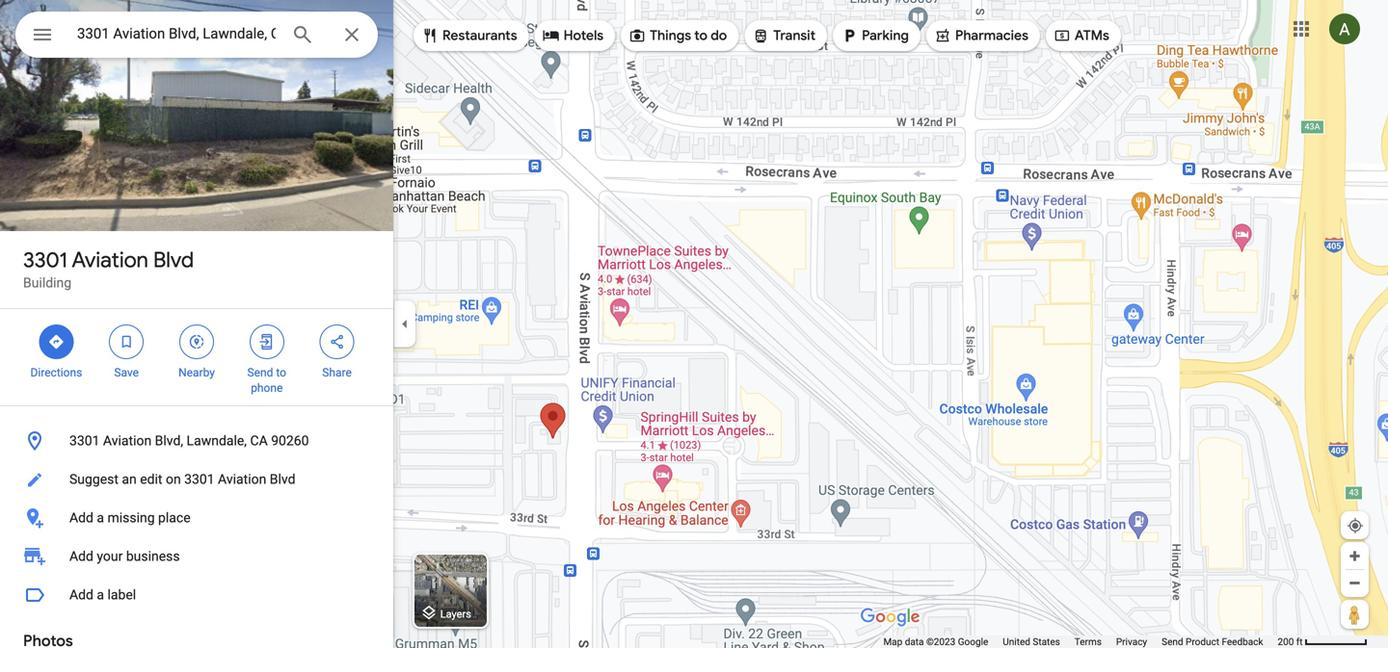 Task type: vqa. For each thing, say whether or not it's contained in the screenshot.
top ASKIN
no



Task type: describe. For each thing, give the bounding box(es) containing it.

[[752, 25, 770, 46]]

add a missing place
[[69, 511, 191, 527]]

your
[[97, 549, 123, 565]]

google account: angela cha  
(angela.cha@adept.ai) image
[[1330, 14, 1361, 44]]

phone
[[251, 382, 283, 395]]

a for missing
[[97, 511, 104, 527]]

send product feedback button
[[1162, 636, 1264, 649]]

atms
[[1075, 27, 1110, 44]]


[[48, 332, 65, 353]]

place
[[158, 511, 191, 527]]


[[328, 332, 346, 353]]

terms button
[[1075, 636, 1102, 649]]

hotels
[[564, 27, 604, 44]]

restaurants
[[443, 27, 518, 44]]

3301 aviation blvd main content
[[0, 0, 393, 649]]

add a label
[[69, 588, 136, 604]]

blvd,
[[155, 433, 183, 449]]

zoom out image
[[1348, 577, 1363, 591]]

on
[[166, 472, 181, 488]]

ca
[[250, 433, 268, 449]]

terms
[[1075, 637, 1102, 648]]

to inside  things to do
[[695, 27, 708, 44]]

©2023
[[927, 637, 956, 648]]

add for add a missing place
[[69, 511, 93, 527]]

pharmacies
[[956, 27, 1029, 44]]

parking
[[862, 27, 909, 44]]


[[1054, 25, 1071, 46]]

business
[[126, 549, 180, 565]]

3301 for blvd
[[23, 247, 67, 274]]

a for label
[[97, 588, 104, 604]]

google
[[958, 637, 989, 648]]

add your business link
[[0, 538, 393, 577]]

aviation for blvd,
[[103, 433, 152, 449]]

directions
[[30, 366, 82, 380]]

add for add your business
[[69, 549, 93, 565]]

 things to do
[[629, 25, 727, 46]]

200 ft button
[[1278, 637, 1368, 648]]

 search field
[[15, 12, 378, 62]]

 pharmacies
[[934, 25, 1029, 46]]

actions for 3301 aviation blvd region
[[0, 310, 393, 406]]

add a label button
[[0, 577, 393, 615]]

united states
[[1003, 637, 1061, 648]]

do
[[711, 27, 727, 44]]

200 ft
[[1278, 637, 1303, 648]]

save
[[114, 366, 139, 380]]

an
[[122, 472, 137, 488]]

show street view coverage image
[[1341, 601, 1369, 630]]

share
[[322, 366, 352, 380]]

200
[[1278, 637, 1294, 648]]

send for send to phone
[[247, 366, 273, 380]]

3301 for blvd,
[[69, 433, 100, 449]]

add a missing place button
[[0, 500, 393, 538]]

privacy button
[[1117, 636, 1148, 649]]

layers
[[440, 609, 471, 621]]

add for add a label
[[69, 588, 93, 604]]


[[31, 21, 54, 49]]

3301 inside "button"
[[184, 472, 215, 488]]



Task type: locate. For each thing, give the bounding box(es) containing it.
0 horizontal spatial to
[[276, 366, 286, 380]]

send up phone
[[247, 366, 273, 380]]

1 vertical spatial a
[[97, 588, 104, 604]]

aviation up the an
[[103, 433, 152, 449]]

none field inside 3301 aviation blvd, lawndale, ca 90260 field
[[77, 22, 276, 45]]

ft
[[1297, 637, 1303, 648]]

to left the do
[[695, 27, 708, 44]]

footer inside google maps 'element'
[[884, 636, 1278, 649]]

states
[[1033, 637, 1061, 648]]

1 horizontal spatial blvd
[[270, 472, 296, 488]]

None field
[[77, 22, 276, 45]]


[[118, 332, 135, 353]]

0 vertical spatial send
[[247, 366, 273, 380]]

add down "suggest"
[[69, 511, 93, 527]]

2 a from the top
[[97, 588, 104, 604]]

0 horizontal spatial 3301
[[23, 247, 67, 274]]

1 horizontal spatial 3301
[[69, 433, 100, 449]]


[[629, 25, 646, 46]]

footer
[[884, 636, 1278, 649]]

3301 inside 3301 aviation blvd building
[[23, 247, 67, 274]]

aviation inside button
[[103, 433, 152, 449]]

 restaurants
[[421, 25, 518, 46]]

add left your
[[69, 549, 93, 565]]

1 horizontal spatial send
[[1162, 637, 1184, 648]]

united states button
[[1003, 636, 1061, 649]]

collapse side panel image
[[394, 314, 416, 335]]

aviation down ca
[[218, 472, 266, 488]]

1 vertical spatial aviation
[[103, 433, 152, 449]]

nearby
[[178, 366, 215, 380]]


[[188, 332, 205, 353]]

building
[[23, 275, 71, 291]]

2 vertical spatial 3301
[[184, 472, 215, 488]]

suggest an edit on 3301 aviation blvd
[[69, 472, 296, 488]]

0 horizontal spatial send
[[247, 366, 273, 380]]

1 vertical spatial send
[[1162, 637, 1184, 648]]

aviation inside 3301 aviation blvd building
[[72, 247, 148, 274]]

3301 up "suggest"
[[69, 433, 100, 449]]

 hotels
[[543, 25, 604, 46]]

1 vertical spatial 3301
[[69, 433, 100, 449]]

90260
[[271, 433, 309, 449]]

2 add from the top
[[69, 549, 93, 565]]

transit
[[774, 27, 816, 44]]

send left product
[[1162, 637, 1184, 648]]

lawndale,
[[187, 433, 247, 449]]

a left missing
[[97, 511, 104, 527]]

things
[[650, 27, 691, 44]]

2 vertical spatial add
[[69, 588, 93, 604]]

send
[[247, 366, 273, 380], [1162, 637, 1184, 648]]

send product feedback
[[1162, 637, 1264, 648]]


[[421, 25, 439, 46]]


[[543, 25, 560, 46]]

3301 Aviation Blvd, Lawndale, CA 90260 field
[[15, 12, 378, 58]]

blvd up 
[[153, 247, 194, 274]]

edit
[[140, 472, 162, 488]]

show your location image
[[1347, 518, 1364, 535]]

aviation for blvd
[[72, 247, 148, 274]]

label
[[107, 588, 136, 604]]

feedback
[[1222, 637, 1264, 648]]

product
[[1186, 637, 1220, 648]]

0 horizontal spatial blvd
[[153, 247, 194, 274]]

to up phone
[[276, 366, 286, 380]]

add left label
[[69, 588, 93, 604]]

aviation
[[72, 247, 148, 274], [103, 433, 152, 449], [218, 472, 266, 488]]

1 vertical spatial to
[[276, 366, 286, 380]]

 parking
[[841, 25, 909, 46]]

3301 aviation blvd building
[[23, 247, 194, 291]]

0 vertical spatial add
[[69, 511, 93, 527]]

blvd inside 3301 aviation blvd building
[[153, 247, 194, 274]]

missing
[[107, 511, 155, 527]]

send inside "button"
[[1162, 637, 1184, 648]]

1 add from the top
[[69, 511, 93, 527]]

footer containing map data ©2023 google
[[884, 636, 1278, 649]]

0 vertical spatial a
[[97, 511, 104, 527]]

3 add from the top
[[69, 588, 93, 604]]

blvd
[[153, 247, 194, 274], [270, 472, 296, 488]]

0 vertical spatial to
[[695, 27, 708, 44]]

3301 up 'building'
[[23, 247, 67, 274]]

1 a from the top
[[97, 511, 104, 527]]

a left label
[[97, 588, 104, 604]]

data
[[905, 637, 924, 648]]

aviation up 
[[72, 247, 148, 274]]

google maps element
[[0, 0, 1389, 649]]


[[258, 332, 276, 353]]

united
[[1003, 637, 1031, 648]]

map
[[884, 637, 903, 648]]

0 vertical spatial blvd
[[153, 247, 194, 274]]

send to phone
[[247, 366, 286, 395]]

3301 inside button
[[69, 433, 100, 449]]

1 vertical spatial add
[[69, 549, 93, 565]]

1 horizontal spatial to
[[695, 27, 708, 44]]

0 vertical spatial aviation
[[72, 247, 148, 274]]

2 horizontal spatial 3301
[[184, 472, 215, 488]]

blvd inside "button"
[[270, 472, 296, 488]]

to inside send to phone
[[276, 366, 286, 380]]


[[934, 25, 952, 46]]

 atms
[[1054, 25, 1110, 46]]

 button
[[15, 12, 69, 62]]

privacy
[[1117, 637, 1148, 648]]

map data ©2023 google
[[884, 637, 989, 648]]

3301 aviation blvd, lawndale, ca 90260 button
[[0, 422, 393, 461]]

2 vertical spatial aviation
[[218, 472, 266, 488]]

add
[[69, 511, 93, 527], [69, 549, 93, 565], [69, 588, 93, 604]]

3301 aviation blvd, lawndale, ca 90260
[[69, 433, 309, 449]]

send for send product feedback
[[1162, 637, 1184, 648]]

send inside send to phone
[[247, 366, 273, 380]]

suggest
[[69, 472, 119, 488]]

3301
[[23, 247, 67, 274], [69, 433, 100, 449], [184, 472, 215, 488]]

suggest an edit on 3301 aviation blvd button
[[0, 461, 393, 500]]

0 vertical spatial 3301
[[23, 247, 67, 274]]

1 vertical spatial blvd
[[270, 472, 296, 488]]

a
[[97, 511, 104, 527], [97, 588, 104, 604]]


[[841, 25, 858, 46]]

3301 right on
[[184, 472, 215, 488]]

 transit
[[752, 25, 816, 46]]

aviation inside "button"
[[218, 472, 266, 488]]

to
[[695, 27, 708, 44], [276, 366, 286, 380]]

blvd down 90260
[[270, 472, 296, 488]]

add your business
[[69, 549, 180, 565]]

zoom in image
[[1348, 550, 1363, 564]]



